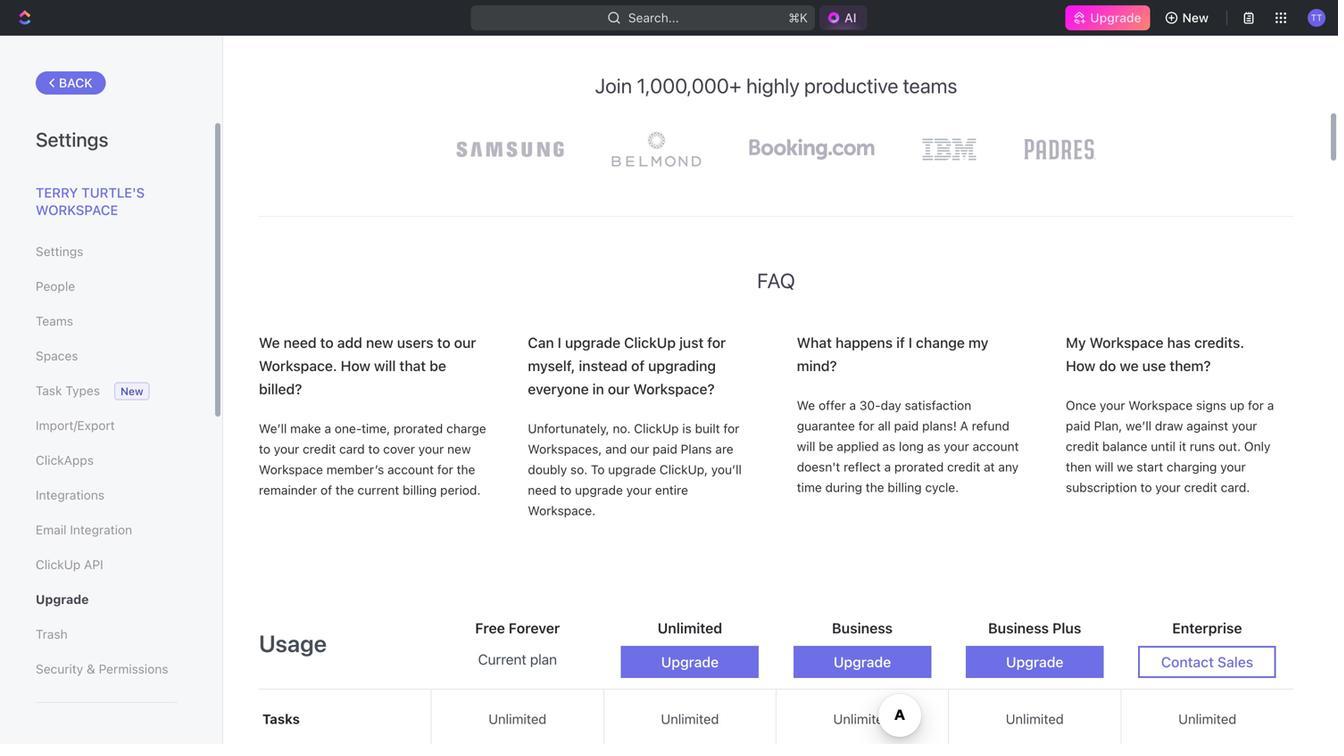 Task type: locate. For each thing, give the bounding box(es) containing it.
our right users
[[454, 335, 476, 352]]

upgrade button for business
[[794, 647, 932, 679]]

how
[[341, 358, 371, 375], [1066, 358, 1096, 375]]

for inside 'we'll make a one-time, prorated charge to your credit card to cover your new workspace member's account for the remainder of the current billing period.'
[[437, 463, 453, 477]]

1 horizontal spatial as
[[928, 440, 941, 454]]

a left 30-
[[850, 398, 857, 413]]

you'll
[[712, 463, 742, 477]]

0 vertical spatial need
[[284, 335, 317, 352]]

0 horizontal spatial how
[[341, 358, 371, 375]]

2 business from the left
[[989, 620, 1050, 637]]

1 horizontal spatial upgrade button
[[794, 647, 932, 679]]

clickup inside settings element
[[36, 558, 81, 573]]

unfortunately, no. clickup is built for workspaces, and our paid plans are doubly so. to upgrade clickup, you'll need to upgrade your entire workspace.
[[528, 422, 742, 519]]

no.
[[613, 422, 631, 436]]

to down start
[[1141, 481, 1153, 495]]

upgrade button
[[621, 647, 759, 679], [794, 647, 932, 679], [966, 647, 1104, 679]]

belmond logo image
[[603, 123, 710, 176]]

to inside once your workspace signs up for a paid plan, we'll draw against your credit balance until it runs out. only then will we start charging your subscription to your credit card.
[[1141, 481, 1153, 495]]

upgrade for business
[[834, 654, 892, 671]]

0 horizontal spatial the
[[336, 483, 354, 498]]

types
[[65, 384, 100, 398]]

of inside 'we'll make a one-time, prorated charge to your credit card to cover your new workspace member's account for the remainder of the current billing period.'
[[321, 483, 332, 498]]

upgrade inside settings element
[[36, 593, 89, 607]]

as down 'plans!'
[[928, 440, 941, 454]]

2 horizontal spatial upgrade button
[[966, 647, 1104, 679]]

1 horizontal spatial i
[[909, 335, 913, 352]]

new
[[1183, 10, 1209, 25], [121, 385, 143, 398]]

change
[[916, 335, 965, 352]]

how down add
[[341, 358, 371, 375]]

long
[[899, 440, 924, 454]]

i right can
[[558, 335, 562, 352]]

ibm logo image
[[914, 130, 986, 169]]

new right add
[[366, 335, 394, 352]]

we up billed?
[[259, 335, 280, 352]]

we inside "we need to add new users to our workspace. how will that be billed?"
[[259, 335, 280, 352]]

1 business from the left
[[832, 620, 893, 637]]

contact sales
[[1162, 654, 1254, 671]]

how down my
[[1066, 358, 1096, 375]]

workspace. up billed?
[[259, 358, 337, 375]]

paid
[[895, 419, 919, 434], [1066, 419, 1091, 434], [653, 442, 678, 457]]

so.
[[571, 463, 588, 477]]

2 vertical spatial our
[[631, 442, 650, 457]]

1 vertical spatial settings
[[36, 244, 83, 259]]

0 vertical spatial of
[[632, 358, 645, 375]]

settings element
[[0, 36, 223, 745]]

clickup left the is
[[634, 422, 679, 436]]

to
[[591, 463, 605, 477]]

1 horizontal spatial account
[[973, 440, 1020, 454]]

paid inside once your workspace signs up for a paid plan, we'll draw against your credit balance until it runs out. only then will we start charging your subscription to your credit card.
[[1066, 419, 1091, 434]]

i inside can i upgrade clickup just for myself, instead of upgrading everyone in our workspace?
[[558, 335, 562, 352]]

day
[[881, 398, 902, 413]]

my
[[1066, 335, 1087, 352]]

credit down make
[[303, 442, 336, 457]]

1 vertical spatial we
[[1118, 460, 1134, 475]]

1 horizontal spatial how
[[1066, 358, 1096, 375]]

need left add
[[284, 335, 317, 352]]

tasks
[[263, 712, 300, 728]]

1 vertical spatial workspace.
[[528, 504, 596, 519]]

0 horizontal spatial account
[[388, 463, 434, 477]]

2 horizontal spatial the
[[866, 481, 885, 495]]

credit inside 'we'll make a one-time, prorated charge to your credit card to cover your new workspace member's account for the remainder of the current billing period.'
[[303, 442, 336, 457]]

for right up
[[1249, 398, 1265, 413]]

1 horizontal spatial workspace.
[[528, 504, 596, 519]]

enterprise
[[1173, 620, 1243, 637]]

need
[[284, 335, 317, 352], [528, 483, 557, 498]]

your down we'll
[[274, 442, 299, 457]]

clickup up upgrading
[[624, 335, 676, 352]]

upgrade link
[[1066, 5, 1151, 30], [36, 585, 178, 615]]

to down the so. at the bottom
[[560, 483, 572, 498]]

workspace. inside 'unfortunately, no. clickup is built for workspaces, and our paid plans are doubly so. to upgrade clickup, you'll need to upgrade your entire workspace.'
[[528, 504, 596, 519]]

paid inside 'unfortunately, no. clickup is built for workspaces, and our paid plans are doubly so. to upgrade clickup, you'll need to upgrade your entire workspace.'
[[653, 442, 678, 457]]

will up doesn't
[[797, 440, 816, 454]]

2 horizontal spatial our
[[631, 442, 650, 457]]

0 vertical spatial new
[[366, 335, 394, 352]]

the down reflect
[[866, 481, 885, 495]]

your left entire
[[627, 483, 652, 498]]

0 horizontal spatial of
[[321, 483, 332, 498]]

i right if
[[909, 335, 913, 352]]

we inside we offer a 30-day satisfaction guarantee for all paid plans! a refund will be applied as long as your account doesn't reflect a prorated credit at any time during the billing cycle.
[[797, 398, 816, 413]]

credit left at
[[948, 460, 981, 475]]

join 1,000,000+ highly productive teams
[[595, 74, 958, 98]]

of right instead
[[632, 358, 645, 375]]

0 vertical spatial be
[[430, 358, 446, 375]]

1 horizontal spatial new
[[447, 442, 471, 457]]

your down a
[[944, 440, 970, 454]]

0 horizontal spatial will
[[374, 358, 396, 375]]

2 horizontal spatial paid
[[1066, 419, 1091, 434]]

as down all
[[883, 440, 896, 454]]

credit down charging
[[1185, 481, 1218, 495]]

for up are
[[724, 422, 740, 436]]

workspace up draw
[[1129, 398, 1193, 413]]

booking logo image
[[741, 130, 884, 169]]

be down guarantee
[[819, 440, 834, 454]]

0 vertical spatial new
[[1183, 10, 1209, 25]]

email
[[36, 523, 67, 538]]

1 vertical spatial upgrade
[[608, 463, 657, 477]]

1 vertical spatial our
[[608, 381, 630, 398]]

0 vertical spatial settings
[[36, 128, 108, 151]]

tt button
[[1303, 4, 1332, 32]]

0 vertical spatial upgrade link
[[1066, 5, 1151, 30]]

0 vertical spatial workspace.
[[259, 358, 337, 375]]

balance
[[1103, 440, 1148, 454]]

clickup api link
[[36, 550, 178, 581]]

clickup left api
[[36, 558, 81, 573]]

prorated up cover
[[394, 422, 443, 436]]

spaces
[[36, 349, 78, 364]]

upgrade
[[1091, 10, 1142, 25], [36, 593, 89, 607], [662, 654, 719, 671], [834, 654, 892, 671], [1007, 654, 1064, 671]]

0 horizontal spatial as
[[883, 440, 896, 454]]

padres logo image
[[1016, 130, 1105, 168]]

of down member's
[[321, 483, 332, 498]]

new
[[366, 335, 394, 352], [447, 442, 471, 457]]

for for can i upgrade clickup just for myself, instead of upgrading everyone in our workspace?
[[708, 335, 726, 352]]

forever
[[509, 620, 560, 637]]

to left add
[[320, 335, 334, 352]]

email integration
[[36, 523, 132, 538]]

1 i from the left
[[558, 335, 562, 352]]

new inside button
[[1183, 10, 1209, 25]]

the up period.
[[457, 463, 476, 477]]

1 vertical spatial new
[[447, 442, 471, 457]]

built
[[695, 422, 720, 436]]

at
[[984, 460, 995, 475]]

0 vertical spatial clickup
[[624, 335, 676, 352]]

workspace.
[[259, 358, 337, 375], [528, 504, 596, 519]]

1 horizontal spatial be
[[819, 440, 834, 454]]

billing left period.
[[403, 483, 437, 498]]

paid for what happens if i change my mind?
[[895, 419, 919, 434]]

1 how from the left
[[341, 358, 371, 375]]

upgrade button for business plus
[[966, 647, 1104, 679]]

0 vertical spatial account
[[973, 440, 1020, 454]]

billing inside we offer a 30-day satisfaction guarantee for all paid plans! a refund will be applied as long as your account doesn't reflect a prorated credit at any time during the billing cycle.
[[888, 481, 922, 495]]

1 vertical spatial be
[[819, 440, 834, 454]]

for up period.
[[437, 463, 453, 477]]

card.
[[1221, 481, 1251, 495]]

import/export link
[[36, 411, 178, 441]]

them?
[[1170, 358, 1212, 375]]

for right just
[[708, 335, 726, 352]]

your down start
[[1156, 481, 1181, 495]]

2 upgrade button from the left
[[794, 647, 932, 679]]

account inside we offer a 30-day satisfaction guarantee for all paid plans! a refund will be applied as long as your account doesn't reflect a prorated credit at any time during the billing cycle.
[[973, 440, 1020, 454]]

happens
[[836, 335, 893, 352]]

entire
[[656, 483, 689, 498]]

0 vertical spatial prorated
[[394, 422, 443, 436]]

the inside we offer a 30-day satisfaction guarantee for all paid plans! a refund will be applied as long as your account doesn't reflect a prorated credit at any time during the billing cycle.
[[866, 481, 885, 495]]

0 vertical spatial we
[[1120, 358, 1139, 375]]

1 horizontal spatial need
[[528, 483, 557, 498]]

2 vertical spatial will
[[1096, 460, 1114, 475]]

clickup inside 'unfortunately, no. clickup is built for workspaces, and our paid plans are doubly so. to upgrade clickup, you'll need to upgrade your entire workspace.'
[[634, 422, 679, 436]]

our
[[454, 335, 476, 352], [608, 381, 630, 398], [631, 442, 650, 457]]

your inside 'unfortunately, no. clickup is built for workspaces, and our paid plans are doubly so. to upgrade clickup, you'll need to upgrade your entire workspace.'
[[627, 483, 652, 498]]

0 horizontal spatial paid
[[653, 442, 678, 457]]

your up plan,
[[1100, 398, 1126, 413]]

a right up
[[1268, 398, 1275, 413]]

your down up
[[1232, 419, 1258, 434]]

for inside can i upgrade clickup just for myself, instead of upgrading everyone in our workspace?
[[708, 335, 726, 352]]

1 horizontal spatial prorated
[[895, 460, 944, 475]]

workspace. inside "we need to add new users to our workspace. how will that be billed?"
[[259, 358, 337, 375]]

&
[[87, 662, 95, 677]]

we inside once your workspace signs up for a paid plan, we'll draw against your credit balance until it runs out. only then will we start charging your subscription to your credit card.
[[1118, 460, 1134, 475]]

2 how from the left
[[1066, 358, 1096, 375]]

instead
[[579, 358, 628, 375]]

0 horizontal spatial upgrade button
[[621, 647, 759, 679]]

1 horizontal spatial upgrade link
[[1066, 5, 1151, 30]]

that
[[400, 358, 426, 375]]

new down charge
[[447, 442, 471, 457]]

0 horizontal spatial billing
[[403, 483, 437, 498]]

billing
[[888, 481, 922, 495], [403, 483, 437, 498]]

upgrade link left new button
[[1066, 5, 1151, 30]]

prorated
[[394, 422, 443, 436], [895, 460, 944, 475]]

will up the subscription
[[1096, 460, 1114, 475]]

settings up terry
[[36, 128, 108, 151]]

a inside 'we'll make a one-time, prorated charge to your credit card to cover your new workspace member's account for the remainder of the current billing period.'
[[325, 422, 331, 436]]

if
[[897, 335, 905, 352]]

workspace up do
[[1090, 335, 1164, 352]]

1 horizontal spatial new
[[1183, 10, 1209, 25]]

upgrade down and
[[608, 463, 657, 477]]

2 vertical spatial clickup
[[36, 558, 81, 573]]

2 settings from the top
[[36, 244, 83, 259]]

paid up long
[[895, 419, 919, 434]]

prorated inside we offer a 30-day satisfaction guarantee for all paid plans! a refund will be applied as long as your account doesn't reflect a prorated credit at any time during the billing cycle.
[[895, 460, 944, 475]]

a
[[850, 398, 857, 413], [1268, 398, 1275, 413], [325, 422, 331, 436], [885, 460, 891, 475]]

2 horizontal spatial will
[[1096, 460, 1114, 475]]

upgrade for unlimited
[[662, 654, 719, 671]]

to inside 'unfortunately, no. clickup is built for workspaces, and our paid plans are doubly so. to upgrade clickup, you'll need to upgrade your entire workspace.'
[[560, 483, 572, 498]]

new inside settings element
[[121, 385, 143, 398]]

people
[[36, 279, 75, 294]]

0 horizontal spatial i
[[558, 335, 562, 352]]

faq
[[758, 269, 796, 293]]

plans!
[[923, 419, 957, 434]]

account inside 'we'll make a one-time, prorated charge to your credit card to cover your new workspace member's account for the remainder of the current billing period.'
[[388, 463, 434, 477]]

0 vertical spatial our
[[454, 335, 476, 352]]

0 horizontal spatial we
[[259, 335, 280, 352]]

0 horizontal spatial upgrade link
[[36, 585, 178, 615]]

0 horizontal spatial new
[[366, 335, 394, 352]]

prorated down long
[[895, 460, 944, 475]]

upgrade link down clickup api link
[[36, 585, 178, 615]]

we need to add new users to our workspace. how will that be billed?
[[259, 335, 476, 398]]

for
[[708, 335, 726, 352], [1249, 398, 1265, 413], [859, 419, 875, 434], [724, 422, 740, 436], [437, 463, 453, 477]]

all
[[878, 419, 891, 434]]

1 vertical spatial clickup
[[634, 422, 679, 436]]

need inside "we need to add new users to our workspace. how will that be billed?"
[[284, 335, 317, 352]]

our right and
[[631, 442, 650, 457]]

1 vertical spatial account
[[388, 463, 434, 477]]

upgrade down to
[[575, 483, 623, 498]]

new inside "we need to add new users to our workspace. how will that be billed?"
[[366, 335, 394, 352]]

1 horizontal spatial will
[[797, 440, 816, 454]]

0 horizontal spatial business
[[832, 620, 893, 637]]

workspaces,
[[528, 442, 602, 457]]

1 vertical spatial will
[[797, 440, 816, 454]]

for left all
[[859, 419, 875, 434]]

we left offer
[[797, 398, 816, 413]]

to
[[320, 335, 334, 352], [437, 335, 451, 352], [259, 442, 271, 457], [368, 442, 380, 457], [1141, 481, 1153, 495], [560, 483, 572, 498]]

3 upgrade button from the left
[[966, 647, 1104, 679]]

settings
[[36, 128, 108, 151], [36, 244, 83, 259]]

for for unfortunately, no. clickup is built for workspaces, and our paid plans are doubly so. to upgrade clickup, you'll need to upgrade your entire workspace.
[[724, 422, 740, 436]]

we down balance
[[1118, 460, 1134, 475]]

the
[[457, 463, 476, 477], [866, 481, 885, 495], [336, 483, 354, 498]]

the down member's
[[336, 483, 354, 498]]

paid inside we offer a 30-day satisfaction guarantee for all paid plans! a refund will be applied as long as your account doesn't reflect a prorated credit at any time during the billing cycle.
[[895, 419, 919, 434]]

upgrade up instead
[[565, 335, 621, 352]]

1 horizontal spatial we
[[797, 398, 816, 413]]

1 vertical spatial upgrade link
[[36, 585, 178, 615]]

users
[[397, 335, 434, 352]]

we right do
[[1120, 358, 1139, 375]]

paid up the clickup, at the bottom
[[653, 442, 678, 457]]

0 horizontal spatial prorated
[[394, 422, 443, 436]]

we'll
[[1126, 419, 1152, 434]]

workspace. down doubly on the left of page
[[528, 504, 596, 519]]

has
[[1168, 335, 1191, 352]]

1 vertical spatial of
[[321, 483, 332, 498]]

workspace up remainder
[[259, 463, 323, 477]]

0 vertical spatial we
[[259, 335, 280, 352]]

need down doubly on the left of page
[[528, 483, 557, 498]]

back
[[59, 75, 93, 90]]

for inside once your workspace signs up for a paid plan, we'll draw against your credit balance until it runs out. only then will we start charging your subscription to your credit card.
[[1249, 398, 1265, 413]]

security & permissions link
[[36, 655, 178, 685]]

to down we'll
[[259, 442, 271, 457]]

0 horizontal spatial new
[[121, 385, 143, 398]]

a left the one-
[[325, 422, 331, 436]]

what happens if i change my mind?
[[797, 335, 989, 375]]

permissions
[[99, 662, 168, 677]]

highly
[[747, 74, 800, 98]]

1 horizontal spatial of
[[632, 358, 645, 375]]

our right in
[[608, 381, 630, 398]]

1 vertical spatial new
[[121, 385, 143, 398]]

we
[[259, 335, 280, 352], [797, 398, 816, 413]]

workspace inside my workspace has credits. how do we use them?
[[1090, 335, 1164, 352]]

0 vertical spatial upgrade
[[565, 335, 621, 352]]

be right the that
[[430, 358, 446, 375]]

1 horizontal spatial billing
[[888, 481, 922, 495]]

unlimited
[[658, 620, 723, 637], [489, 712, 547, 728], [661, 712, 719, 728], [834, 712, 892, 728], [1006, 712, 1064, 728], [1179, 712, 1237, 728]]

upgrade for business plus
[[1007, 654, 1064, 671]]

0 horizontal spatial workspace.
[[259, 358, 337, 375]]

your right cover
[[419, 442, 444, 457]]

in
[[593, 381, 604, 398]]

settings up people
[[36, 244, 83, 259]]

a
[[961, 419, 969, 434]]

for inside 'unfortunately, no. clickup is built for workspaces, and our paid plans are doubly so. to upgrade clickup, you'll need to upgrade your entire workspace.'
[[724, 422, 740, 436]]

settings link
[[36, 237, 178, 267]]

workspace down terry
[[36, 202, 118, 218]]

will left the that
[[374, 358, 396, 375]]

1 horizontal spatial our
[[608, 381, 630, 398]]

1 upgrade button from the left
[[621, 647, 759, 679]]

1 vertical spatial need
[[528, 483, 557, 498]]

integrations
[[36, 488, 104, 503]]

for for once your workspace signs up for a paid plan, we'll draw against your credit balance until it runs out. only then will we start charging your subscription to your credit card.
[[1249, 398, 1265, 413]]

0 horizontal spatial our
[[454, 335, 476, 352]]

0 horizontal spatial need
[[284, 335, 317, 352]]

0 vertical spatial will
[[374, 358, 396, 375]]

email integration link
[[36, 515, 178, 546]]

1 horizontal spatial business
[[989, 620, 1050, 637]]

1,000,000+
[[637, 74, 742, 98]]

upgrade
[[565, 335, 621, 352], [608, 463, 657, 477], [575, 483, 623, 498]]

account down cover
[[388, 463, 434, 477]]

1 horizontal spatial paid
[[895, 419, 919, 434]]

2 i from the left
[[909, 335, 913, 352]]

1 vertical spatial we
[[797, 398, 816, 413]]

1 vertical spatial prorated
[[895, 460, 944, 475]]

paid down "once"
[[1066, 419, 1091, 434]]

account down refund
[[973, 440, 1020, 454]]

be
[[430, 358, 446, 375], [819, 440, 834, 454]]

0 horizontal spatial be
[[430, 358, 446, 375]]

card
[[339, 442, 365, 457]]

billing left cycle.
[[888, 481, 922, 495]]



Task type: describe. For each thing, give the bounding box(es) containing it.
teams
[[36, 314, 73, 329]]

we for we offer a 30-day satisfaction guarantee for all paid plans! a refund will be applied as long as your account doesn't reflect a prorated credit at any time during the billing cycle.
[[797, 398, 816, 413]]

spaces link
[[36, 341, 178, 372]]

everyone
[[528, 381, 589, 398]]

our inside 'unfortunately, no. clickup is built for workspaces, and our paid plans are doubly so. to upgrade clickup, you'll need to upgrade your entire workspace.'
[[631, 442, 650, 457]]

integrations link
[[36, 481, 178, 511]]

period.
[[440, 483, 481, 498]]

signs
[[1197, 398, 1227, 413]]

be inside we offer a 30-day satisfaction guarantee for all paid plans! a refund will be applied as long as your account doesn't reflect a prorated credit at any time during the billing cycle.
[[819, 440, 834, 454]]

be inside "we need to add new users to our workspace. how will that be billed?"
[[430, 358, 446, 375]]

usage
[[259, 630, 327, 658]]

billing inside 'we'll make a one-time, prorated charge to your credit card to cover your new workspace member's account for the remainder of the current billing period.'
[[403, 483, 437, 498]]

trash
[[36, 627, 68, 642]]

credit up then
[[1066, 440, 1100, 454]]

up
[[1231, 398, 1245, 413]]

member's
[[327, 463, 384, 477]]

1 horizontal spatial the
[[457, 463, 476, 477]]

once your workspace signs up for a paid plan, we'll draw against your credit balance until it runs out. only then will we start charging your subscription to your credit card.
[[1066, 398, 1275, 495]]

2 as from the left
[[928, 440, 941, 454]]

our inside can i upgrade clickup just for myself, instead of upgrading everyone in our workspace?
[[608, 381, 630, 398]]

1 as from the left
[[883, 440, 896, 454]]

new inside 'we'll make a one-time, prorated charge to your credit card to cover your new workspace member's account for the remainder of the current billing period.'
[[447, 442, 471, 457]]

applied
[[837, 440, 879, 454]]

your up card.
[[1221, 460, 1247, 475]]

ai
[[845, 10, 857, 25]]

satisfaction
[[905, 398, 972, 413]]

security
[[36, 662, 83, 677]]

doesn't
[[797, 460, 841, 475]]

make
[[290, 422, 321, 436]]

are
[[716, 442, 734, 457]]

free forever
[[475, 620, 560, 637]]

one-
[[335, 422, 362, 436]]

our inside "we need to add new users to our workspace. how will that be billed?"
[[454, 335, 476, 352]]

1 settings from the top
[[36, 128, 108, 151]]

api
[[84, 558, 103, 573]]

⌘k
[[789, 10, 808, 25]]

charge
[[447, 422, 486, 436]]

credit inside we offer a 30-day satisfaction guarantee for all paid plans! a refund will be applied as long as your account doesn't reflect a prorated credit at any time during the billing cycle.
[[948, 460, 981, 475]]

charging
[[1167, 460, 1218, 475]]

clickup api
[[36, 558, 103, 573]]

time,
[[362, 422, 390, 436]]

business for business
[[832, 620, 893, 637]]

how inside "we need to add new users to our workspace. how will that be billed?"
[[341, 358, 371, 375]]

terry turtle's workspace
[[36, 185, 145, 218]]

plus
[[1053, 620, 1082, 637]]

once
[[1066, 398, 1097, 413]]

task
[[36, 384, 62, 398]]

free
[[475, 620, 505, 637]]

samsung logo image
[[448, 133, 573, 166]]

will inside we offer a 30-day satisfaction guarantee for all paid plans! a refund will be applied as long as your account doesn't reflect a prorated credit at any time during the billing cycle.
[[797, 440, 816, 454]]

workspace inside once your workspace signs up for a paid plan, we'll draw against your credit balance until it runs out. only then will we start charging your subscription to your credit card.
[[1129, 398, 1193, 413]]

to right users
[[437, 335, 451, 352]]

start
[[1137, 460, 1164, 475]]

just
[[680, 335, 704, 352]]

a inside once your workspace signs up for a paid plan, we'll draw against your credit balance until it runs out. only then will we start charging your subscription to your credit card.
[[1268, 398, 1275, 413]]

my
[[969, 335, 989, 352]]

we inside my workspace has credits. how do we use them?
[[1120, 358, 1139, 375]]

will inside once your workspace signs up for a paid plan, we'll draw against your credit balance until it runs out. only then will we start charging your subscription to your credit card.
[[1096, 460, 1114, 475]]

cover
[[383, 442, 415, 457]]

add
[[337, 335, 363, 352]]

2 vertical spatial upgrade
[[575, 483, 623, 498]]

business for business plus
[[989, 620, 1050, 637]]

workspace inside 'we'll make a one-time, prorated charge to your credit card to cover your new workspace member's account for the remainder of the current billing period.'
[[259, 463, 323, 477]]

integration
[[70, 523, 132, 538]]

task types
[[36, 384, 100, 398]]

business plus
[[989, 620, 1082, 637]]

clickapps
[[36, 453, 94, 468]]

clickup inside can i upgrade clickup just for myself, instead of upgrading everyone in our workspace?
[[624, 335, 676, 352]]

your inside we offer a 30-day satisfaction guarantee for all paid plans! a refund will be applied as long as your account doesn't reflect a prorated credit at any time during the billing cycle.
[[944, 440, 970, 454]]

for inside we offer a 30-day satisfaction guarantee for all paid plans! a refund will be applied as long as your account doesn't reflect a prorated credit at any time during the billing cycle.
[[859, 419, 875, 434]]

plan
[[530, 652, 557, 669]]

to down time,
[[368, 442, 380, 457]]

plans
[[681, 442, 712, 457]]

and
[[606, 442, 627, 457]]

myself,
[[528, 358, 576, 375]]

we for we need to add new users to our workspace. how will that be billed?
[[259, 335, 280, 352]]

we offer a 30-day satisfaction guarantee for all paid plans! a refund will be applied as long as your account doesn't reflect a prorated credit at any time during the billing cycle.
[[797, 398, 1020, 495]]

billed?
[[259, 381, 302, 398]]

sales
[[1218, 654, 1254, 671]]

do
[[1100, 358, 1117, 375]]

current
[[478, 652, 527, 669]]

remainder
[[259, 483, 317, 498]]

need inside 'unfortunately, no. clickup is built for workspaces, and our paid plans are doubly so. to upgrade clickup, you'll need to upgrade your entire workspace.'
[[528, 483, 557, 498]]

current plan
[[478, 652, 557, 669]]

will inside "we need to add new users to our workspace. how will that be billed?"
[[374, 358, 396, 375]]

prorated inside 'we'll make a one-time, prorated charge to your credit card to cover your new workspace member's account for the remainder of the current billing period.'
[[394, 422, 443, 436]]

use
[[1143, 358, 1167, 375]]

credits.
[[1195, 335, 1245, 352]]

doubly
[[528, 463, 567, 477]]

out.
[[1219, 440, 1242, 454]]

of inside can i upgrade clickup just for myself, instead of upgrading everyone in our workspace?
[[632, 358, 645, 375]]

upgrade inside can i upgrade clickup just for myself, instead of upgrading everyone in our workspace?
[[565, 335, 621, 352]]

new button
[[1158, 4, 1220, 32]]

until
[[1152, 440, 1176, 454]]

how inside my workspace has credits. how do we use them?
[[1066, 358, 1096, 375]]

reflect
[[844, 460, 881, 475]]

a right reflect
[[885, 460, 891, 475]]

clickapps link
[[36, 446, 178, 476]]

contact
[[1162, 654, 1215, 671]]

teams
[[903, 74, 958, 98]]

terry
[[36, 185, 78, 201]]

can i upgrade clickup just for myself, instead of upgrading everyone in our workspace?
[[528, 335, 726, 398]]

what
[[797, 335, 832, 352]]

cycle.
[[926, 481, 959, 495]]

i inside what happens if i change my mind?
[[909, 335, 913, 352]]

then
[[1066, 460, 1092, 475]]

turtle's
[[82, 185, 145, 201]]

is
[[683, 422, 692, 436]]

time
[[797, 481, 822, 495]]

unfortunately,
[[528, 422, 610, 436]]

current
[[358, 483, 400, 498]]

upgrade button for unlimited
[[621, 647, 759, 679]]

during
[[826, 481, 863, 495]]

people link
[[36, 272, 178, 302]]

join
[[595, 74, 632, 98]]

workspace?
[[634, 381, 715, 398]]

it
[[1180, 440, 1187, 454]]

offer
[[819, 398, 846, 413]]

any
[[999, 460, 1019, 475]]

workspace inside terry turtle's workspace
[[36, 202, 118, 218]]

paid for can i upgrade clickup just for myself, instead of upgrading everyone in our workspace?
[[653, 442, 678, 457]]



Task type: vqa. For each thing, say whether or not it's contained in the screenshot.
Any
yes



